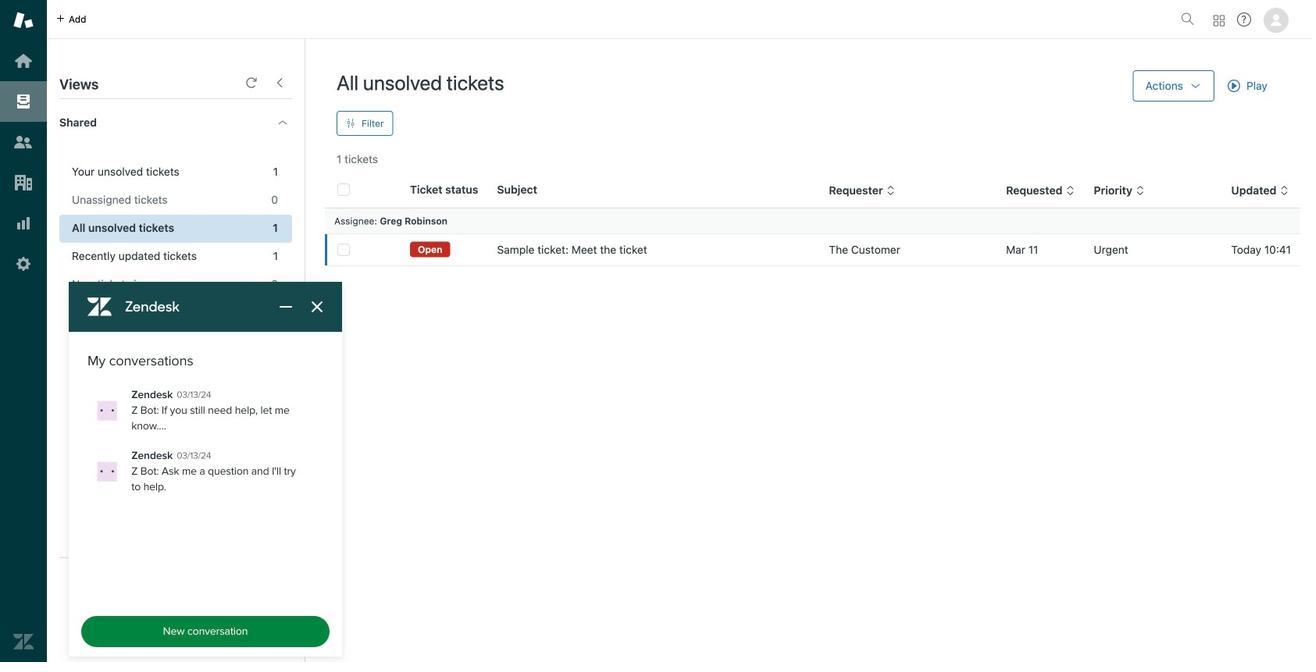 Task type: locate. For each thing, give the bounding box(es) containing it.
reporting image
[[13, 213, 34, 234]]

customers image
[[13, 132, 34, 152]]

zendesk image
[[13, 632, 34, 653]]

admin image
[[13, 254, 34, 274]]

heading
[[47, 99, 305, 146]]

organizations image
[[13, 173, 34, 193]]

row
[[325, 234, 1301, 266]]

zendesk products image
[[1214, 15, 1225, 26]]



Task type: vqa. For each thing, say whether or not it's contained in the screenshot.
Zendesk Products image
yes



Task type: describe. For each thing, give the bounding box(es) containing it.
main element
[[0, 0, 47, 663]]

get started image
[[13, 51, 34, 71]]

get help image
[[1238, 13, 1252, 27]]

zendesk support image
[[13, 10, 34, 30]]

hide panel views image
[[274, 77, 286, 89]]

views image
[[13, 91, 34, 112]]

refresh views pane image
[[245, 77, 258, 89]]



